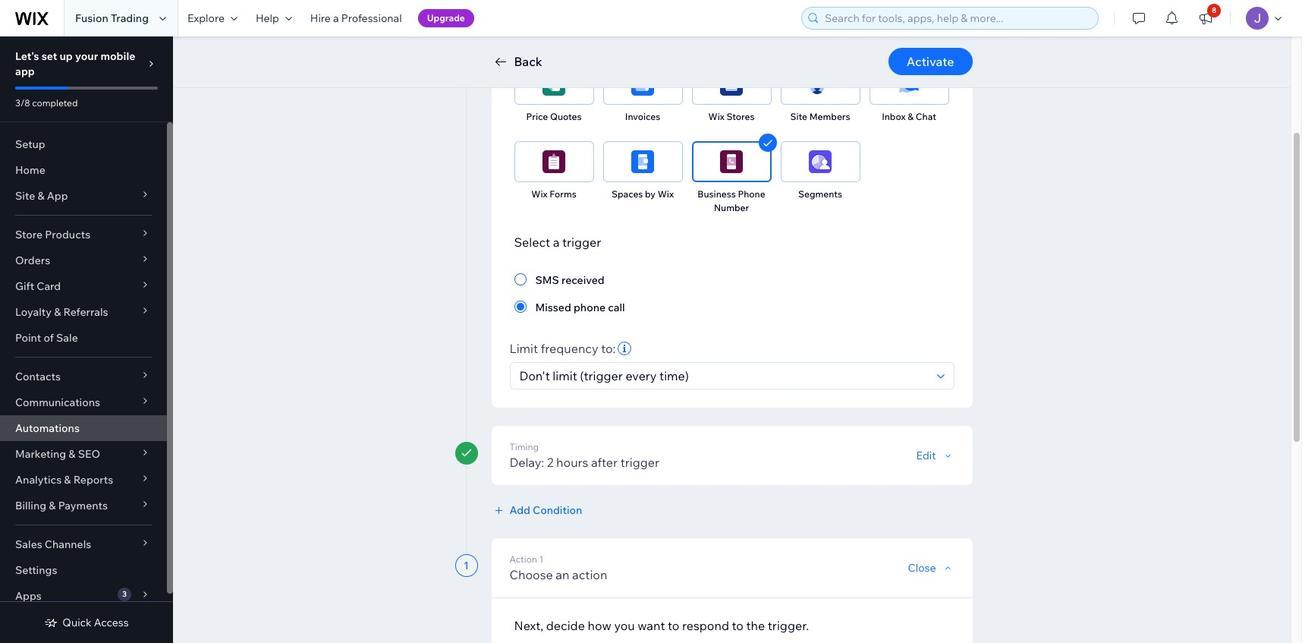 Task type: vqa. For each thing, say whether or not it's contained in the screenshot.
marketing overview link
no



Task type: locate. For each thing, give the bounding box(es) containing it.
1 vertical spatial select
[[514, 235, 550, 250]]

0 horizontal spatial site
[[15, 189, 35, 203]]

a
[[333, 11, 339, 25], [553, 235, 560, 250]]

site down home
[[15, 189, 35, 203]]

1 inside action 1 choose an action
[[539, 553, 544, 565]]

to left 'see'
[[594, 33, 606, 49]]

icon image down activate
[[898, 73, 921, 96]]

0 vertical spatial an
[[553, 33, 567, 49]]

& for inbox
[[908, 111, 914, 122]]

trigger inside timing delay: 2 hours after trigger
[[621, 455, 660, 470]]

completed
[[32, 97, 78, 109]]

site for site members
[[791, 111, 808, 122]]

sms received
[[536, 273, 605, 287]]

help
[[256, 11, 279, 25]]

1 vertical spatial trigger
[[621, 455, 660, 470]]

up
[[60, 49, 73, 63]]

to right want
[[668, 618, 680, 633]]

you
[[614, 618, 635, 633]]

1 horizontal spatial site
[[791, 111, 808, 122]]

option group containing sms received
[[514, 270, 950, 316]]

1 select from the top
[[514, 33, 550, 49]]

select up back
[[514, 33, 550, 49]]

referrals
[[63, 305, 108, 319]]

loyalty
[[15, 305, 52, 319]]

icon image for &
[[898, 73, 921, 96]]

category image
[[720, 73, 743, 96], [632, 150, 654, 173], [720, 150, 743, 173], [809, 150, 832, 173]]

phone
[[738, 188, 766, 200]]

None field
[[515, 363, 933, 389]]

category image up business
[[720, 150, 743, 173]]

site inside dropdown button
[[15, 189, 35, 203]]

wix left stores
[[709, 111, 725, 122]]

site
[[791, 111, 808, 122], [15, 189, 35, 203]]

1 horizontal spatial trigger
[[621, 455, 660, 470]]

phone
[[574, 301, 606, 314]]

1 vertical spatial an
[[556, 567, 570, 582]]

& left seo
[[69, 447, 76, 461]]

0 horizontal spatial icon image
[[809, 73, 832, 96]]

professional
[[341, 11, 402, 25]]

1 horizontal spatial wix
[[658, 188, 674, 200]]

category image
[[543, 73, 566, 96], [632, 73, 654, 96], [543, 150, 566, 173]]

1 horizontal spatial app
[[570, 33, 592, 49]]

reports
[[73, 473, 113, 487]]

decide
[[546, 618, 585, 633]]

2 horizontal spatial wix
[[709, 111, 725, 122]]

icon image
[[809, 73, 832, 96], [898, 73, 921, 96]]

2 icon image from the left
[[898, 73, 921, 96]]

to left the on the right bottom
[[732, 618, 744, 633]]

wix right by
[[658, 188, 674, 200]]

icon image up site members
[[809, 73, 832, 96]]

category image up segments
[[809, 150, 832, 173]]

& left reports
[[64, 473, 71, 487]]

category image for spaces by wix
[[632, 150, 654, 173]]

an left action
[[556, 567, 570, 582]]

category image up invoices
[[632, 73, 654, 96]]

option group
[[514, 270, 950, 316]]

& for site
[[37, 189, 44, 203]]

app left 'see'
[[570, 33, 592, 49]]

trigger up received
[[563, 235, 602, 250]]

category image up spaces by wix
[[632, 150, 654, 173]]

0 horizontal spatial a
[[333, 11, 339, 25]]

an
[[553, 33, 567, 49], [556, 567, 570, 582]]

action 1 choose an action
[[510, 553, 608, 582]]

let's set up your mobile app
[[15, 49, 135, 78]]

communications
[[15, 396, 100, 409]]

3/8
[[15, 97, 30, 109]]

0 horizontal spatial trigger
[[563, 235, 602, 250]]

sales
[[15, 537, 42, 551]]

select
[[514, 33, 550, 49], [514, 235, 550, 250]]

0 vertical spatial select
[[514, 33, 550, 49]]

next, decide how you want to respond to the trigger.
[[514, 618, 809, 633]]

explore
[[188, 11, 225, 25]]

home
[[15, 163, 45, 177]]

site left members
[[791, 111, 808, 122]]

orders button
[[0, 247, 167, 273]]

1 right action at the left
[[539, 553, 544, 565]]

wix stores
[[709, 111, 755, 122]]

trading
[[111, 11, 149, 25]]

close button
[[908, 561, 955, 575]]

category image up wix forms
[[543, 150, 566, 173]]

fusion trading
[[75, 11, 149, 25]]

add condition button
[[492, 503, 583, 517]]

an inside action 1 choose an action
[[556, 567, 570, 582]]

payments
[[58, 499, 108, 512]]

home link
[[0, 157, 167, 183]]

category image for price quotes
[[543, 73, 566, 96]]

1 horizontal spatial 1
[[539, 553, 544, 565]]

to
[[594, 33, 606, 49], [668, 618, 680, 633], [732, 618, 744, 633]]

access
[[94, 616, 129, 629]]

a up sms
[[553, 235, 560, 250]]

analytics
[[15, 473, 62, 487]]

& left chat
[[908, 111, 914, 122]]

category image for invoices
[[632, 73, 654, 96]]

0 horizontal spatial app
[[15, 65, 35, 78]]

1 horizontal spatial to
[[668, 618, 680, 633]]

inbox & chat
[[882, 111, 937, 122]]

1 vertical spatial a
[[553, 235, 560, 250]]

missed phone call
[[536, 301, 625, 314]]

trigger
[[563, 235, 602, 250], [621, 455, 660, 470]]

segments
[[799, 188, 843, 200]]

stores
[[727, 111, 755, 122]]

wix forms
[[532, 188, 577, 200]]

& right billing
[[49, 499, 56, 512]]

next,
[[514, 618, 544, 633]]

1
[[539, 553, 544, 565], [464, 559, 469, 572]]

set
[[42, 49, 57, 63]]

select an app to see its triggers
[[514, 33, 693, 49]]

analytics & reports button
[[0, 467, 167, 493]]

category image up price quotes
[[543, 73, 566, 96]]

orders
[[15, 254, 50, 267]]

wix for wix forms
[[532, 188, 548, 200]]

0 vertical spatial site
[[791, 111, 808, 122]]

wix left forms
[[532, 188, 548, 200]]

action
[[572, 567, 608, 582]]

1 horizontal spatial a
[[553, 235, 560, 250]]

store
[[15, 228, 43, 241]]

sales channels
[[15, 537, 91, 551]]

& right loyalty
[[54, 305, 61, 319]]

activate
[[907, 54, 955, 69]]

& for marketing
[[69, 447, 76, 461]]

frequency
[[541, 341, 599, 356]]

1 left action at the left
[[464, 559, 469, 572]]

1 icon image from the left
[[809, 73, 832, 96]]

& left 'app'
[[37, 189, 44, 203]]

1 vertical spatial app
[[15, 65, 35, 78]]

quick access
[[62, 616, 129, 629]]

trigger right after
[[621, 455, 660, 470]]

point of sale link
[[0, 325, 167, 351]]

a right hire
[[333, 11, 339, 25]]

an left 'see'
[[553, 33, 567, 49]]

& inside popup button
[[54, 305, 61, 319]]

loyalty & referrals
[[15, 305, 108, 319]]

app down let's at the left of the page
[[15, 65, 35, 78]]

fusion
[[75, 11, 108, 25]]

settings
[[15, 563, 57, 577]]

1 horizontal spatial icon image
[[898, 73, 921, 96]]

0 vertical spatial app
[[570, 33, 592, 49]]

0 vertical spatial a
[[333, 11, 339, 25]]

1 vertical spatial site
[[15, 189, 35, 203]]

sales channels button
[[0, 531, 167, 557]]

2 select from the top
[[514, 235, 550, 250]]

its
[[631, 33, 645, 49]]

invoices
[[625, 111, 661, 122]]

the
[[747, 618, 765, 633]]

select up sms
[[514, 235, 550, 250]]

wix for wix stores
[[709, 111, 725, 122]]

want
[[638, 618, 665, 633]]

billing & payments
[[15, 499, 108, 512]]

add
[[510, 503, 531, 517]]

channels
[[45, 537, 91, 551]]

0 horizontal spatial wix
[[532, 188, 548, 200]]



Task type: describe. For each thing, give the bounding box(es) containing it.
0 horizontal spatial 1
[[464, 559, 469, 572]]

3/8 completed
[[15, 97, 78, 109]]

help button
[[247, 0, 301, 36]]

hire
[[310, 11, 331, 25]]

2 horizontal spatial to
[[732, 618, 744, 633]]

trigger.
[[768, 618, 809, 633]]

billing
[[15, 499, 46, 512]]

inbox
[[882, 111, 906, 122]]

delay:
[[510, 455, 544, 470]]

gift card button
[[0, 273, 167, 299]]

limit frequency to:
[[510, 341, 616, 356]]

select for select an app to see its triggers
[[514, 33, 550, 49]]

timing
[[510, 441, 539, 452]]

price
[[527, 111, 548, 122]]

setup link
[[0, 131, 167, 157]]

site for site & app
[[15, 189, 35, 203]]

a for select
[[553, 235, 560, 250]]

price quotes
[[527, 111, 582, 122]]

members
[[810, 111, 851, 122]]

loyalty & referrals button
[[0, 299, 167, 325]]

category image up wix stores
[[720, 73, 743, 96]]

contacts button
[[0, 364, 167, 389]]

hire a professional
[[310, 11, 402, 25]]

category image for business phone number
[[720, 150, 743, 173]]

& for billing
[[49, 499, 56, 512]]

3
[[122, 589, 127, 599]]

choose
[[510, 567, 553, 582]]

call
[[608, 301, 625, 314]]

number
[[714, 202, 749, 213]]

sms
[[536, 273, 559, 287]]

select for select a trigger
[[514, 235, 550, 250]]

limit
[[510, 341, 538, 356]]

automations link
[[0, 415, 167, 441]]

by
[[645, 188, 656, 200]]

select a trigger
[[514, 235, 602, 250]]

point
[[15, 331, 41, 345]]

see
[[609, 33, 629, 49]]

card
[[37, 279, 61, 293]]

spaces by wix
[[612, 188, 674, 200]]

forms
[[550, 188, 577, 200]]

automations
[[15, 421, 80, 435]]

back button
[[492, 52, 543, 71]]

mobile
[[101, 49, 135, 63]]

setup
[[15, 137, 45, 151]]

8 button
[[1190, 0, 1223, 36]]

activate button
[[889, 48, 973, 75]]

spaces
[[612, 188, 643, 200]]

0 horizontal spatial to
[[594, 33, 606, 49]]

edit button
[[917, 449, 955, 462]]

sale
[[56, 331, 78, 345]]

gift
[[15, 279, 34, 293]]

missed
[[536, 301, 572, 314]]

app
[[47, 189, 68, 203]]

action
[[510, 553, 537, 565]]

0 vertical spatial trigger
[[563, 235, 602, 250]]

hire a professional link
[[301, 0, 411, 36]]

settings link
[[0, 557, 167, 583]]

quotes
[[550, 111, 582, 122]]

triggers
[[648, 33, 693, 49]]

site members
[[791, 111, 851, 122]]

respond
[[682, 618, 730, 633]]

marketing & seo button
[[0, 441, 167, 467]]

marketing & seo
[[15, 447, 100, 461]]

store products
[[15, 228, 90, 241]]

Search for tools, apps, help & more... field
[[821, 8, 1094, 29]]

seo
[[78, 447, 100, 461]]

close
[[908, 561, 936, 575]]

business phone number
[[698, 188, 766, 213]]

& for analytics
[[64, 473, 71, 487]]

timing delay: 2 hours after trigger
[[510, 441, 660, 470]]

sidebar element
[[0, 36, 173, 643]]

2
[[547, 455, 554, 470]]

apps
[[15, 589, 42, 603]]

analytics & reports
[[15, 473, 113, 487]]

app inside let's set up your mobile app
[[15, 65, 35, 78]]

store products button
[[0, 222, 167, 247]]

icon image for members
[[809, 73, 832, 96]]

billing & payments button
[[0, 493, 167, 519]]

site & app button
[[0, 183, 167, 209]]

category image for segments
[[809, 150, 832, 173]]

gift card
[[15, 279, 61, 293]]

to:
[[601, 341, 616, 356]]

site & app
[[15, 189, 68, 203]]

point of sale
[[15, 331, 78, 345]]

a for hire
[[333, 11, 339, 25]]

hours
[[557, 455, 589, 470]]

& for loyalty
[[54, 305, 61, 319]]

contacts
[[15, 370, 61, 383]]

edit
[[917, 449, 936, 462]]

upgrade button
[[418, 9, 474, 27]]

let's
[[15, 49, 39, 63]]

marketing
[[15, 447, 66, 461]]



